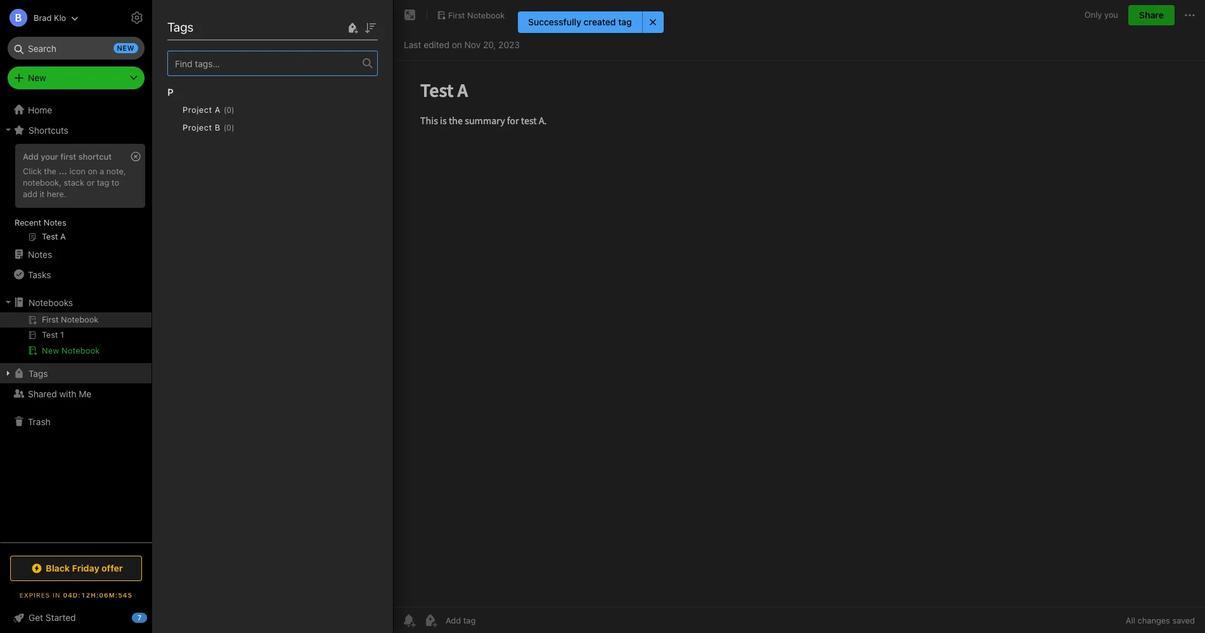Task type: locate. For each thing, give the bounding box(es) containing it.
0 inside project b ( 0 )
[[227, 123, 231, 132]]

notebook up 'tags' button
[[62, 346, 100, 356]]

1 vertical spatial new
[[42, 346, 59, 356]]

this
[[169, 86, 186, 97]]

0 vertical spatial tag
[[618, 16, 632, 27]]

b
[[215, 122, 221, 133]]

only
[[1085, 10, 1103, 20]]

a up is
[[189, 73, 195, 83]]

cell
[[0, 313, 152, 328]]

this is the summary for test a.
[[169, 86, 294, 97]]

notebook,
[[23, 178, 61, 188]]

new for new notebook
[[42, 346, 59, 356]]

project for project b
[[183, 122, 212, 133]]

0 horizontal spatial first
[[183, 13, 209, 27]]

1 vertical spatial notes
[[28, 249, 52, 260]]

1 0 from the top
[[227, 105, 232, 115]]

0 vertical spatial a
[[169, 112, 173, 121]]

1 vertical spatial on
[[88, 166, 97, 176]]

1 vertical spatial the
[[44, 166, 56, 176]]

1 tag actions field from the top
[[235, 103, 255, 117]]

on inside note window element
[[452, 39, 462, 50]]

add your first shortcut
[[23, 152, 112, 162]]

0 down ago at the top left of page
[[227, 123, 231, 132]]

Tag actions field
[[235, 103, 255, 117], [234, 121, 255, 134]]

created
[[584, 16, 616, 27]]

( inside project b ( 0 )
[[224, 123, 227, 132]]

note,
[[106, 166, 126, 176]]

first notebook inside button
[[448, 10, 505, 20]]

shortcut
[[78, 152, 112, 162]]

0 vertical spatial new
[[28, 72, 46, 83]]

notebook up find tags… text box
[[212, 13, 270, 27]]

tags up '1 note'
[[167, 20, 194, 34]]

0 vertical spatial a
[[189, 73, 195, 83]]

me
[[79, 389, 92, 399]]

1 vertical spatial project
[[183, 122, 212, 133]]

the right is
[[198, 86, 211, 97]]

new up home
[[28, 72, 46, 83]]

2 tag actions field from the top
[[234, 121, 255, 134]]

2 ( from the top
[[224, 123, 227, 132]]

tags up shared
[[29, 368, 48, 379]]

04d:12h:06m:53s
[[63, 592, 133, 599]]

the left ...
[[44, 166, 56, 176]]

tags inside button
[[29, 368, 48, 379]]

0 horizontal spatial tags
[[29, 368, 48, 379]]

add
[[23, 189, 37, 199]]

last
[[404, 39, 421, 50]]

1 horizontal spatial a
[[215, 105, 221, 115]]

0 horizontal spatial a
[[189, 73, 195, 83]]

(
[[224, 105, 227, 115], [224, 123, 227, 132]]

first up note
[[183, 13, 209, 27]]

a up b
[[215, 105, 221, 115]]

2 0 from the top
[[227, 123, 231, 132]]

0 vertical spatial on
[[452, 39, 462, 50]]

0 inside project a ( 0 )
[[227, 105, 232, 115]]

0 for project a
[[227, 105, 232, 115]]

) down summary on the top left of the page
[[232, 105, 235, 115]]

a
[[189, 73, 195, 83], [215, 105, 221, 115]]

( inside project a ( 0 )
[[224, 105, 227, 115]]

notes up "tasks"
[[28, 249, 52, 260]]

0 vertical spatial project
[[183, 105, 212, 115]]

shared with me
[[28, 389, 92, 399]]

) for project b
[[231, 123, 234, 132]]

1 horizontal spatial notebook
[[212, 13, 270, 27]]

0 vertical spatial the
[[198, 86, 211, 97]]

project a ( 0 )
[[183, 105, 235, 115]]

1 project from the top
[[183, 105, 212, 115]]

tag actions field up tag actions icon
[[235, 103, 255, 117]]

1 vertical spatial (
[[224, 123, 227, 132]]

tags
[[167, 20, 194, 34], [29, 368, 48, 379]]

few
[[175, 112, 188, 121]]

project
[[183, 105, 212, 115], [183, 122, 212, 133]]

project down a few minutes ago
[[183, 122, 212, 133]]

0 vertical spatial 0
[[227, 105, 232, 115]]

the
[[198, 86, 211, 97], [44, 166, 56, 176]]

tag actions image
[[234, 122, 255, 133]]

0 left tag actions image
[[227, 105, 232, 115]]

1 vertical spatial 0
[[227, 123, 231, 132]]

notebook for first notebook button on the top left of page
[[468, 10, 505, 20]]

2 horizontal spatial notebook
[[468, 10, 505, 20]]

p
[[167, 86, 174, 98]]

1 note
[[167, 39, 192, 50]]

0 horizontal spatial a
[[100, 166, 104, 176]]

saved
[[1173, 616, 1196, 626]]

tree
[[0, 100, 152, 542]]

0 horizontal spatial the
[[44, 166, 56, 176]]

a few minutes ago
[[169, 112, 234, 121]]

( down "this is the summary for test a."
[[224, 105, 227, 115]]

first up last edited on nov 20, 2023
[[448, 10, 465, 20]]

2 project from the top
[[183, 122, 212, 133]]

new button
[[8, 67, 145, 89]]

first
[[448, 10, 465, 20], [183, 13, 209, 27]]

a left few
[[169, 112, 173, 121]]

0 vertical spatial tag actions field
[[235, 103, 255, 117]]

notebooks
[[29, 297, 73, 308]]

a left note,
[[100, 166, 104, 176]]

on left "nov"
[[452, 39, 462, 50]]

) inside project b ( 0 )
[[231, 123, 234, 132]]

tag actions field for project a
[[235, 103, 255, 117]]

1 horizontal spatial first notebook
[[448, 10, 505, 20]]

test
[[267, 86, 283, 97]]

your
[[41, 152, 58, 162]]

) inside project a ( 0 )
[[232, 105, 235, 115]]

1 vertical spatial tag actions field
[[234, 121, 255, 134]]

here.
[[47, 189, 66, 199]]

last edited on nov 20, 2023
[[404, 39, 520, 50]]

first inside button
[[448, 10, 465, 20]]

Search text field
[[16, 37, 136, 60]]

only you
[[1085, 10, 1119, 20]]

0 horizontal spatial tag
[[97, 178, 109, 188]]

a inside p row group
[[215, 105, 221, 115]]

notebook inside new notebook 'button'
[[62, 346, 100, 356]]

a inside "icon on a note, notebook, stack or tag to add it here."
[[100, 166, 104, 176]]

get
[[29, 613, 43, 624]]

new inside 'button'
[[42, 346, 59, 356]]

trash link
[[0, 412, 152, 432]]

first notebook
[[448, 10, 505, 20], [183, 13, 270, 27]]

1 ( from the top
[[224, 105, 227, 115]]

black friday offer
[[46, 563, 123, 574]]

group containing add your first shortcut
[[0, 140, 152, 249]]

expand tags image
[[3, 369, 13, 379]]

1 horizontal spatial first
[[448, 10, 465, 20]]

project down is
[[183, 105, 212, 115]]

tag actions field down tag actions image
[[234, 121, 255, 134]]

tag
[[618, 16, 632, 27], [97, 178, 109, 188]]

a for project
[[215, 105, 221, 115]]

1 horizontal spatial on
[[452, 39, 462, 50]]

1 vertical spatial tag
[[97, 178, 109, 188]]

trash
[[28, 416, 51, 427]]

shared
[[28, 389, 57, 399]]

new
[[28, 72, 46, 83], [42, 346, 59, 356]]

1 horizontal spatial the
[[198, 86, 211, 97]]

tag actions image
[[235, 105, 255, 115]]

1
[[167, 39, 171, 50]]

0 vertical spatial tags
[[167, 20, 194, 34]]

) for project a
[[232, 105, 235, 115]]

0 horizontal spatial on
[[88, 166, 97, 176]]

tags button
[[0, 363, 152, 384]]

0
[[227, 105, 232, 115], [227, 123, 231, 132]]

p row group
[[167, 76, 388, 155]]

0 vertical spatial (
[[224, 105, 227, 115]]

first notebook up note
[[183, 13, 270, 27]]

0 vertical spatial )
[[232, 105, 235, 115]]

( right b
[[224, 123, 227, 132]]

shortcuts
[[29, 125, 68, 135]]

1 vertical spatial a
[[100, 166, 104, 176]]

click to collapse image
[[147, 610, 157, 625]]

( for b
[[224, 123, 227, 132]]

new up 'tags' button
[[42, 346, 59, 356]]

1 vertical spatial tags
[[29, 368, 48, 379]]

for
[[253, 86, 265, 97]]

create new tag image
[[345, 20, 360, 35]]

new inside 'popup button'
[[28, 72, 46, 83]]

notebook inside first notebook button
[[468, 10, 505, 20]]

ago
[[221, 112, 234, 121]]

first notebook up "nov"
[[448, 10, 505, 20]]

tasks
[[28, 269, 51, 280]]

1 vertical spatial )
[[231, 123, 234, 132]]

0 horizontal spatial notebook
[[62, 346, 100, 356]]

tag left the to
[[97, 178, 109, 188]]

klo
[[54, 12, 66, 23]]

notes right 'recent'
[[44, 218, 66, 228]]

a
[[169, 112, 173, 121], [100, 166, 104, 176]]

group
[[0, 140, 152, 249]]

first notebook button
[[433, 6, 510, 24]]

1 horizontal spatial tags
[[167, 20, 194, 34]]

share button
[[1129, 5, 1175, 25]]

1 vertical spatial a
[[215, 105, 221, 115]]

on up or
[[88, 166, 97, 176]]

project for project a
[[183, 105, 212, 115]]

with
[[59, 389, 76, 399]]

tag right created at top
[[618, 16, 632, 27]]

) down ago at the top left of page
[[231, 123, 234, 132]]

)
[[232, 105, 235, 115], [231, 123, 234, 132]]

notebook up 20, at top left
[[468, 10, 505, 20]]



Task type: describe. For each thing, give the bounding box(es) containing it.
get started
[[29, 613, 76, 624]]

settings image
[[129, 10, 145, 25]]

0 horizontal spatial first notebook
[[183, 13, 270, 27]]

expires in 04d:12h:06m:53s
[[20, 592, 133, 599]]

2023
[[499, 39, 520, 50]]

sort options image
[[363, 20, 378, 35]]

Account field
[[0, 5, 79, 30]]

to
[[112, 178, 119, 188]]

in
[[53, 592, 61, 599]]

nov
[[465, 39, 481, 50]]

7
[[138, 614, 142, 622]]

expand notebooks image
[[3, 298, 13, 308]]

0 for project b
[[227, 123, 231, 132]]

Find tags… text field
[[168, 55, 363, 72]]

the inside group
[[44, 166, 56, 176]]

tasks button
[[0, 265, 152, 285]]

expand note image
[[403, 8, 418, 23]]

or
[[87, 178, 95, 188]]

started
[[46, 613, 76, 624]]

recent notes
[[15, 218, 66, 228]]

project b ( 0 )
[[183, 122, 234, 133]]

shared with me link
[[0, 384, 152, 404]]

it
[[40, 189, 45, 199]]

0 vertical spatial notes
[[44, 218, 66, 228]]

a for test
[[189, 73, 195, 83]]

edited
[[424, 39, 450, 50]]

expires
[[20, 592, 50, 599]]

you
[[1105, 10, 1119, 20]]

new for new
[[28, 72, 46, 83]]

recent
[[15, 218, 41, 228]]

brad klo
[[34, 12, 66, 23]]

tree containing home
[[0, 100, 152, 542]]

home
[[28, 104, 52, 115]]

notebook for new notebook 'button'
[[62, 346, 100, 356]]

all
[[1127, 616, 1136, 626]]

Help and Learning task checklist field
[[0, 608, 152, 629]]

test
[[169, 73, 187, 83]]

a.
[[285, 86, 294, 97]]

20,
[[483, 39, 496, 50]]

note window element
[[394, 0, 1206, 634]]

friday
[[72, 563, 99, 574]]

new search field
[[16, 37, 138, 60]]

1 horizontal spatial tag
[[618, 16, 632, 27]]

test a
[[169, 73, 195, 83]]

cell inside tree
[[0, 313, 152, 328]]

stack
[[64, 178, 84, 188]]

on inside "icon on a note, notebook, stack or tag to add it here."
[[88, 166, 97, 176]]

shortcuts button
[[0, 120, 152, 140]]

tag actions field for project b
[[234, 121, 255, 134]]

successfully created tag
[[528, 16, 632, 27]]

home link
[[0, 100, 152, 120]]

add
[[23, 152, 39, 162]]

click
[[23, 166, 42, 176]]

tag inside "icon on a note, notebook, stack or tag to add it here."
[[97, 178, 109, 188]]

changes
[[1138, 616, 1171, 626]]

1 horizontal spatial a
[[169, 112, 173, 121]]

share
[[1140, 10, 1165, 20]]

summary
[[213, 86, 251, 97]]

new notebook
[[42, 346, 100, 356]]

is
[[188, 86, 195, 97]]

successfully
[[528, 16, 581, 27]]

icon
[[69, 166, 86, 176]]

notebooks link
[[0, 292, 152, 313]]

...
[[59, 166, 67, 176]]

Note Editor text field
[[394, 61, 1206, 608]]

offer
[[102, 563, 123, 574]]

first
[[60, 152, 76, 162]]

( for a
[[224, 105, 227, 115]]

icon on a note, notebook, stack or tag to add it here.
[[23, 166, 126, 199]]

black
[[46, 563, 70, 574]]

black friday offer button
[[10, 556, 142, 582]]

add a reminder image
[[402, 613, 417, 629]]

Sort field
[[363, 19, 378, 35]]

note
[[174, 39, 192, 50]]

add tag image
[[423, 613, 438, 629]]

new
[[117, 44, 134, 52]]

new notebook button
[[0, 343, 152, 358]]

click the ...
[[23, 166, 67, 176]]

new notebook group
[[0, 313, 152, 363]]

notes link
[[0, 244, 152, 265]]

all changes saved
[[1127, 616, 1196, 626]]

brad
[[34, 12, 52, 23]]

minutes
[[190, 112, 218, 121]]



Task type: vqa. For each thing, say whether or not it's contained in the screenshot.
16
no



